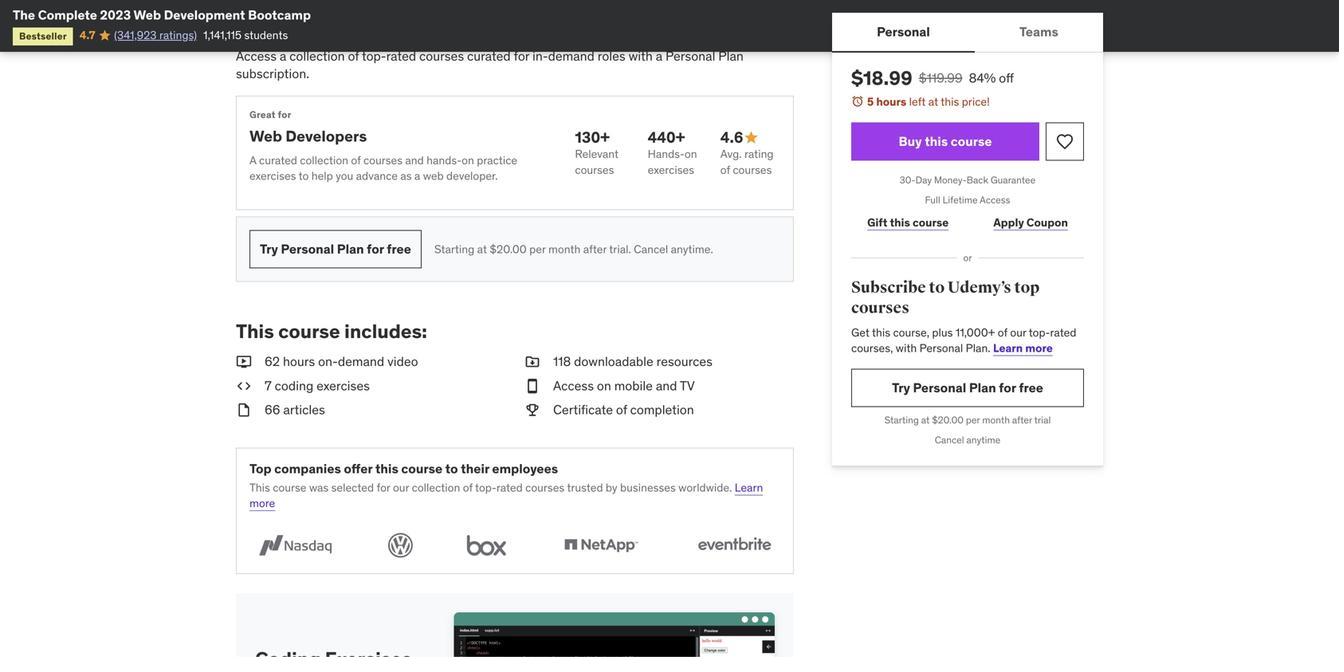 Task type: describe. For each thing, give the bounding box(es) containing it.
hands-
[[648, 147, 685, 161]]

subscription.
[[236, 66, 309, 82]]

access on mobile and tv
[[553, 377, 695, 394]]

62
[[265, 353, 280, 370]]

personal down help
[[281, 241, 334, 257]]

small image for 118
[[525, 353, 541, 371]]

1 horizontal spatial try personal plan for free link
[[852, 369, 1084, 407]]

small image for access
[[525, 377, 541, 395]]

4.6
[[721, 127, 744, 147]]

on-
[[318, 353, 338, 370]]

per for trial.
[[530, 242, 546, 256]]

exercises inside "great for web developers a curated collection of courses and hands-on practice exercises to help you advance as a web developer."
[[250, 169, 296, 183]]

money-
[[935, 174, 967, 186]]

440+
[[648, 127, 685, 147]]

starting at $20.00 per month after trial. cancel anytime.
[[434, 242, 713, 256]]

off
[[999, 70, 1014, 86]]

learn more link for top companies offer this course to their employees
[[250, 480, 763, 510]]

30-day money-back guarantee full lifetime access
[[900, 174, 1036, 206]]

0 horizontal spatial web
[[134, 7, 161, 23]]

buy
[[899, 133, 922, 150]]

118
[[553, 353, 571, 370]]

lifetime
[[943, 194, 978, 206]]

teams button
[[975, 13, 1104, 51]]

courses inside avg. rating of courses
[[733, 162, 772, 177]]

with inside get this course, plus 11,000+ of our top-rated courses, with personal plan.
[[896, 341, 917, 355]]

month for trial
[[983, 414, 1010, 426]]

$20.00 for starting at $20.00 per month after trial. cancel anytime.
[[490, 242, 527, 256]]

roles
[[598, 48, 626, 64]]

gift this course link
[[852, 207, 965, 239]]

1 horizontal spatial rated
[[497, 480, 523, 495]]

0 vertical spatial at
[[929, 94, 939, 109]]

free for try personal plan for free link to the right
[[1019, 379, 1044, 396]]

selected
[[331, 480, 374, 495]]

hours for 5
[[877, 94, 907, 109]]

of inside "great for web developers a curated collection of courses and hands-on practice exercises to help you advance as a web developer."
[[351, 153, 361, 167]]

exercises inside 440+ hands-on exercises
[[648, 162, 695, 177]]

coupon
[[1027, 215, 1068, 229]]

hours for 62
[[283, 353, 315, 370]]

ratings)
[[159, 28, 197, 42]]

1 horizontal spatial try personal plan for free
[[892, 379, 1044, 396]]

personal inside get this course, plus 11,000+ of our top-rated courses, with personal plan.
[[920, 341, 963, 355]]

course down companies
[[273, 480, 307, 495]]

more for top companies offer this course to their employees
[[250, 496, 275, 510]]

great for web developers a curated collection of courses and hands-on practice exercises to help you advance as a web developer.
[[250, 109, 518, 183]]

1 vertical spatial try
[[892, 379, 911, 396]]

small image for 66 articles
[[236, 401, 252, 419]]

top
[[1015, 278, 1040, 297]]

our inside get this course, plus 11,000+ of our top-rated courses, with personal plan.
[[1011, 325, 1027, 340]]

$18.99 $119.99 84% off
[[852, 66, 1014, 90]]

5 hours left at this price!
[[868, 94, 990, 109]]

1 horizontal spatial on
[[597, 377, 611, 394]]

mobile
[[615, 377, 653, 394]]

students
[[244, 28, 288, 42]]

per for trial
[[966, 414, 980, 426]]

resources
[[657, 353, 713, 370]]

course up on-
[[278, 319, 340, 343]]

advance
[[356, 169, 398, 183]]

get this course, plus 11,000+ of our top-rated courses, with personal plan.
[[852, 325, 1077, 355]]

personal up starting at $20.00 per month after trial cancel anytime
[[913, 379, 967, 396]]

starting for starting at $20.00 per month after trial. cancel anytime.
[[434, 242, 475, 256]]

thrive in your career element
[[236, 11, 794, 282]]

2023
[[100, 7, 131, 23]]

118 downloadable resources
[[553, 353, 713, 370]]

66
[[265, 402, 280, 418]]

learn more for top companies offer this course to their employees
[[250, 480, 763, 510]]

or
[[964, 252, 972, 264]]

courses inside "great for web developers a curated collection of courses and hands-on practice exercises to help you advance as a web developer."
[[364, 153, 403, 167]]

at for starting at $20.00 per month after trial. cancel anytime.
[[477, 242, 487, 256]]

starting for starting at $20.00 per month after trial cancel anytime
[[885, 414, 919, 426]]

of inside access a collection of top-rated courses curated for in-demand roles with a personal plan subscription.
[[348, 48, 359, 64]]

articles
[[283, 402, 325, 418]]

plus
[[932, 325, 953, 340]]

avg. rating of courses
[[721, 147, 774, 177]]

subscribe
[[852, 278, 926, 297]]

bootcamp
[[248, 7, 311, 23]]

get
[[852, 325, 870, 340]]

access for access a collection of top-rated courses curated for in-demand roles with a personal plan subscription.
[[236, 48, 277, 64]]

plan for top try personal plan for free link
[[337, 241, 364, 257]]

was
[[309, 480, 329, 495]]

coding
[[275, 377, 314, 394]]

buy this course
[[899, 133, 992, 150]]

wishlist image
[[1056, 132, 1075, 151]]

tv
[[680, 377, 695, 394]]

apply coupon button
[[978, 207, 1084, 239]]

certificate
[[553, 402, 613, 418]]

your
[[318, 11, 358, 35]]

with inside access a collection of top-rated courses curated for in-demand roles with a personal plan subscription.
[[629, 48, 653, 64]]

includes:
[[344, 319, 427, 343]]

66 articles
[[265, 402, 325, 418]]

to inside subscribe to udemy's top courses
[[929, 278, 945, 297]]

this right offer
[[375, 461, 399, 477]]

box image
[[460, 530, 514, 561]]

gift this course
[[868, 215, 949, 229]]

gift
[[868, 215, 888, 229]]

to inside "great for web developers a curated collection of courses and hands-on practice exercises to help you advance as a web developer."
[[299, 169, 309, 183]]

130+
[[575, 127, 610, 147]]

7
[[265, 377, 272, 394]]

full
[[925, 194, 941, 206]]

top companies offer this course to their employees
[[250, 461, 558, 477]]

access inside 30-day money-back guarantee full lifetime access
[[980, 194, 1011, 206]]

bestseller
[[19, 30, 67, 42]]

1,141,115 students
[[203, 28, 288, 42]]

video
[[388, 353, 418, 370]]

$18.99
[[852, 66, 913, 90]]

this for this course was selected for our collection of top-rated courses trusted by businesses worldwide.
[[250, 480, 270, 495]]

$119.99
[[919, 70, 963, 86]]

as
[[401, 169, 412, 183]]

offer
[[344, 461, 373, 477]]

plan inside access a collection of top-rated courses curated for in-demand roles with a personal plan subscription.
[[719, 48, 744, 64]]

day
[[916, 174, 932, 186]]

month for trial.
[[549, 242, 581, 256]]

worldwide.
[[679, 480, 732, 495]]

more for subscribe to udemy's top courses
[[1026, 341, 1053, 355]]

learn more for subscribe to udemy's top courses
[[994, 341, 1053, 355]]

(341,923
[[114, 28, 157, 42]]

courses,
[[852, 341, 893, 355]]

personal inside button
[[877, 23, 930, 40]]

on inside "great for web developers a curated collection of courses and hands-on practice exercises to help you advance as a web developer."
[[462, 153, 474, 167]]

udemy's
[[948, 278, 1012, 297]]

top- inside get this course, plus 11,000+ of our top-rated courses, with personal plan.
[[1029, 325, 1051, 340]]

trial
[[1035, 414, 1051, 426]]

plan.
[[966, 341, 991, 355]]

$20.00 for starting at $20.00 per month after trial cancel anytime
[[932, 414, 964, 426]]

collection for selected
[[412, 480, 460, 495]]

small image for 62 hours on-demand video
[[236, 353, 252, 371]]

for up anytime
[[999, 379, 1017, 396]]



Task type: locate. For each thing, give the bounding box(es) containing it.
developer.
[[447, 169, 498, 183]]

starting inside thrive in your career element
[[434, 242, 475, 256]]

companies
[[274, 461, 341, 477]]

0 vertical spatial try personal plan for free link
[[250, 230, 422, 268]]

personal inside access a collection of top-rated courses curated for in-demand roles with a personal plan subscription.
[[666, 48, 716, 64]]

1 vertical spatial collection
[[300, 153, 348, 167]]

at for starting at $20.00 per month after trial cancel anytime
[[922, 414, 930, 426]]

for down top companies offer this course to their employees
[[377, 480, 390, 495]]

0 horizontal spatial per
[[530, 242, 546, 256]]

0 vertical spatial free
[[387, 241, 411, 257]]

2 small image from the top
[[525, 377, 541, 395]]

with down the course,
[[896, 341, 917, 355]]

1 vertical spatial and
[[656, 377, 677, 394]]

access down the students
[[236, 48, 277, 64]]

for left in-
[[514, 48, 530, 64]]

exercises down the hands-
[[648, 162, 695, 177]]

starting at $20.00 per month after trial cancel anytime
[[885, 414, 1051, 446]]

1 horizontal spatial and
[[656, 377, 677, 394]]

0 vertical spatial our
[[1011, 325, 1027, 340]]

volkswagen image
[[383, 530, 418, 561]]

0 horizontal spatial $20.00
[[490, 242, 527, 256]]

0 vertical spatial small image
[[525, 353, 541, 371]]

0 vertical spatial month
[[549, 242, 581, 256]]

learn more link for subscribe to udemy's top courses
[[994, 341, 1053, 355]]

after for trial
[[1013, 414, 1033, 426]]

2 vertical spatial access
[[553, 377, 594, 394]]

of down avg.
[[721, 162, 730, 177]]

cancel inside starting at $20.00 per month after trial cancel anytime
[[935, 434, 965, 446]]

to left 'udemy's'
[[929, 278, 945, 297]]

this for gift
[[890, 215, 911, 229]]

and up as at the top
[[405, 153, 424, 167]]

demand left roles
[[548, 48, 595, 64]]

our down top companies offer this course to their employees
[[393, 480, 409, 495]]

personal down plus
[[920, 341, 963, 355]]

collection inside access a collection of top-rated courses curated for in-demand roles with a personal plan subscription.
[[290, 48, 345, 64]]

0 vertical spatial to
[[299, 169, 309, 183]]

avg.
[[721, 147, 742, 161]]

small image
[[525, 353, 541, 371], [525, 377, 541, 395]]

course
[[951, 133, 992, 150], [913, 215, 949, 229], [278, 319, 340, 343], [401, 461, 443, 477], [273, 480, 307, 495]]

top- down top
[[1029, 325, 1051, 340]]

free
[[387, 241, 411, 257], [1019, 379, 1044, 396]]

2 horizontal spatial rated
[[1051, 325, 1077, 340]]

plan for try personal plan for free link to the right
[[970, 379, 997, 396]]

relevant
[[575, 147, 619, 161]]

learn more right plan.
[[994, 341, 1053, 355]]

collection down top companies offer this course to their employees
[[412, 480, 460, 495]]

this inside get this course, plus 11,000+ of our top-rated courses, with personal plan.
[[872, 325, 891, 340]]

development
[[164, 7, 245, 23]]

62 hours on-demand video
[[265, 353, 418, 370]]

1 horizontal spatial learn more link
[[994, 341, 1053, 355]]

collection
[[290, 48, 345, 64], [300, 153, 348, 167], [412, 480, 460, 495]]

0 horizontal spatial our
[[393, 480, 409, 495]]

this
[[236, 319, 274, 343], [250, 480, 270, 495]]

small image inside thrive in your career element
[[744, 129, 760, 145]]

month inside starting at $20.00 per month after trial cancel anytime
[[983, 414, 1010, 426]]

learn more down employees
[[250, 480, 763, 510]]

in-
[[533, 48, 548, 64]]

starting down "courses,"
[[885, 414, 919, 426]]

rated inside access a collection of top-rated courses curated for in-demand roles with a personal plan subscription.
[[386, 48, 416, 64]]

downloadable
[[574, 353, 654, 370]]

collection down thrive in your career
[[290, 48, 345, 64]]

courses down subscribe at the right of page
[[852, 298, 910, 318]]

after inside starting at $20.00 per month after trial cancel anytime
[[1013, 414, 1033, 426]]

1 vertical spatial learn
[[735, 480, 763, 495]]

$20.00 inside thrive in your career element
[[490, 242, 527, 256]]

courses inside access a collection of top-rated courses curated for in-demand roles with a personal plan subscription.
[[419, 48, 464, 64]]

0 horizontal spatial after
[[584, 242, 607, 256]]

to left help
[[299, 169, 309, 183]]

learn for top companies offer this course to their employees
[[735, 480, 763, 495]]

0 vertical spatial rated
[[386, 48, 416, 64]]

try personal plan for free link down plan.
[[852, 369, 1084, 407]]

of right 11,000+
[[998, 325, 1008, 340]]

cancel right "trial."
[[634, 242, 668, 256]]

0 vertical spatial access
[[236, 48, 277, 64]]

collection up help
[[300, 153, 348, 167]]

in
[[297, 11, 314, 35]]

small image for 7 coding exercises
[[236, 377, 252, 395]]

0 horizontal spatial try
[[260, 241, 278, 257]]

this for get
[[872, 325, 891, 340]]

this up the '62'
[[236, 319, 274, 343]]

440+ hands-on exercises
[[648, 127, 697, 177]]

top- inside access a collection of top-rated courses curated for in-demand roles with a personal plan subscription.
[[362, 48, 386, 64]]

the complete 2023 web development bootcamp
[[13, 7, 311, 23]]

0 horizontal spatial try personal plan for free link
[[250, 230, 422, 268]]

courses inside 130+ relevant courses
[[575, 162, 614, 177]]

demand inside access a collection of top-rated courses curated for in-demand roles with a personal plan subscription.
[[548, 48, 595, 64]]

0 vertical spatial plan
[[719, 48, 744, 64]]

rating
[[745, 147, 774, 161]]

to left their
[[445, 461, 458, 477]]

access a collection of top-rated courses curated for in-demand roles with a personal plan subscription.
[[236, 48, 744, 82]]

after left "trial."
[[584, 242, 607, 256]]

1 vertical spatial starting
[[885, 414, 919, 426]]

7 coding exercises
[[265, 377, 370, 394]]

1 vertical spatial at
[[477, 242, 487, 256]]

0 vertical spatial try
[[260, 241, 278, 257]]

teams
[[1020, 23, 1059, 40]]

1 vertical spatial free
[[1019, 379, 1044, 396]]

courses down rating
[[733, 162, 772, 177]]

collection for developers
[[300, 153, 348, 167]]

a inside "great for web developers a curated collection of courses and hands-on practice exercises to help you advance as a web developer."
[[415, 169, 420, 183]]

anytime
[[967, 434, 1001, 446]]

hands-
[[427, 153, 462, 167]]

curated right a
[[259, 153, 297, 167]]

this for this course includes:
[[236, 319, 274, 343]]

personal
[[877, 23, 930, 40], [666, 48, 716, 64], [281, 241, 334, 257], [920, 341, 963, 355], [913, 379, 967, 396]]

0 horizontal spatial with
[[629, 48, 653, 64]]

cancel for anytime.
[[634, 242, 668, 256]]

try personal plan for free down plan.
[[892, 379, 1044, 396]]

on up the developer.
[[462, 153, 474, 167]]

1 vertical spatial per
[[966, 414, 980, 426]]

courses down career
[[419, 48, 464, 64]]

2 horizontal spatial top-
[[1029, 325, 1051, 340]]

courses inside subscribe to udemy's top courses
[[852, 298, 910, 318]]

rated
[[386, 48, 416, 64], [1051, 325, 1077, 340], [497, 480, 523, 495]]

this down top
[[250, 480, 270, 495]]

1 small image from the top
[[525, 353, 541, 371]]

access up certificate
[[553, 377, 594, 394]]

a
[[250, 153, 256, 167]]

1 horizontal spatial curated
[[467, 48, 511, 64]]

plan
[[719, 48, 744, 64], [337, 241, 364, 257], [970, 379, 997, 396]]

of inside get this course, plus 11,000+ of our top-rated courses, with personal plan.
[[998, 325, 1008, 340]]

thrive in your career
[[236, 11, 420, 35]]

access for access on mobile and tv
[[553, 377, 594, 394]]

this right gift
[[890, 215, 911, 229]]

1 horizontal spatial learn
[[994, 341, 1023, 355]]

0 vertical spatial learn more link
[[994, 341, 1053, 355]]

rated inside get this course, plus 11,000+ of our top-rated courses, with personal plan.
[[1051, 325, 1077, 340]]

apply
[[994, 215, 1024, 229]]

course down full
[[913, 215, 949, 229]]

0 vertical spatial hours
[[877, 94, 907, 109]]

1 vertical spatial hours
[[283, 353, 315, 370]]

course left their
[[401, 461, 443, 477]]

1 horizontal spatial to
[[445, 461, 458, 477]]

0 horizontal spatial month
[[549, 242, 581, 256]]

cancel for anytime
[[935, 434, 965, 446]]

2 horizontal spatial exercises
[[648, 162, 695, 177]]

tab list containing personal
[[832, 13, 1104, 53]]

month left "trial."
[[549, 242, 581, 256]]

eventbrite image
[[689, 530, 781, 561]]

11,000+
[[956, 325, 995, 340]]

this for buy
[[925, 133, 948, 150]]

curated left in-
[[467, 48, 511, 64]]

nasdaq image
[[250, 530, 341, 561]]

1 horizontal spatial top-
[[475, 480, 497, 495]]

0 horizontal spatial curated
[[259, 153, 297, 167]]

access up apply
[[980, 194, 1011, 206]]

1 vertical spatial small image
[[525, 377, 541, 395]]

84%
[[969, 70, 996, 86]]

starting inside starting at $20.00 per month after trial cancel anytime
[[885, 414, 919, 426]]

cancel inside thrive in your career element
[[634, 242, 668, 256]]

0 vertical spatial $20.00
[[490, 242, 527, 256]]

0 vertical spatial curated
[[467, 48, 511, 64]]

1 vertical spatial this
[[250, 480, 270, 495]]

2 horizontal spatial access
[[980, 194, 1011, 206]]

5
[[868, 94, 874, 109]]

$20.00 inside starting at $20.00 per month after trial cancel anytime
[[932, 414, 964, 426]]

personal up $18.99
[[877, 23, 930, 40]]

small image for certificate of completion
[[525, 401, 541, 419]]

0 horizontal spatial and
[[405, 153, 424, 167]]

at inside starting at $20.00 per month after trial cancel anytime
[[922, 414, 930, 426]]

1 horizontal spatial $20.00
[[932, 414, 964, 426]]

free down as at the top
[[387, 241, 411, 257]]

a right roles
[[656, 48, 663, 64]]

2 vertical spatial collection
[[412, 480, 460, 495]]

0 horizontal spatial to
[[299, 169, 309, 183]]

with
[[629, 48, 653, 64], [896, 341, 917, 355]]

this up "courses,"
[[872, 325, 891, 340]]

1 horizontal spatial plan
[[719, 48, 744, 64]]

their
[[461, 461, 490, 477]]

a
[[280, 48, 287, 64], [656, 48, 663, 64], [415, 169, 420, 183]]

1 horizontal spatial free
[[1019, 379, 1044, 396]]

hours right the "5"
[[877, 94, 907, 109]]

personal button
[[832, 13, 975, 51]]

top- down their
[[475, 480, 497, 495]]

1 vertical spatial with
[[896, 341, 917, 355]]

course inside 'button'
[[951, 133, 992, 150]]

0 horizontal spatial on
[[462, 153, 474, 167]]

access
[[236, 48, 277, 64], [980, 194, 1011, 206], [553, 377, 594, 394]]

learn right plan.
[[994, 341, 1023, 355]]

month
[[549, 242, 581, 256], [983, 414, 1010, 426]]

complete
[[38, 7, 97, 23]]

netapp image
[[555, 530, 647, 561]]

0 horizontal spatial hours
[[283, 353, 315, 370]]

free for top try personal plan for free link
[[387, 241, 411, 257]]

at
[[929, 94, 939, 109], [477, 242, 487, 256], [922, 414, 930, 426]]

0 horizontal spatial exercises
[[250, 169, 296, 183]]

small image left certificate
[[525, 401, 541, 419]]

more down top
[[250, 496, 275, 510]]

for inside access a collection of top-rated courses curated for in-demand roles with a personal plan subscription.
[[514, 48, 530, 64]]

of down your
[[348, 48, 359, 64]]

back
[[967, 174, 989, 186]]

1 horizontal spatial starting
[[885, 414, 919, 426]]

alarm image
[[852, 95, 864, 108]]

0 vertical spatial top-
[[362, 48, 386, 64]]

this
[[941, 94, 960, 109], [925, 133, 948, 150], [890, 215, 911, 229], [872, 325, 891, 340], [375, 461, 399, 477]]

apply coupon
[[994, 215, 1068, 229]]

2 horizontal spatial plan
[[970, 379, 997, 396]]

small image
[[744, 129, 760, 145], [236, 353, 252, 371], [236, 377, 252, 395], [236, 401, 252, 419], [525, 401, 541, 419]]

more right plan.
[[1026, 341, 1053, 355]]

try personal plan for free link down you at the top left
[[250, 230, 422, 268]]

for inside "great for web developers a curated collection of courses and hands-on practice exercises to help you advance as a web developer."
[[278, 109, 291, 121]]

top
[[250, 461, 272, 477]]

and inside "great for web developers a curated collection of courses and hands-on practice exercises to help you advance as a web developer."
[[405, 153, 424, 167]]

courses up advance
[[364, 153, 403, 167]]

this inside 'button'
[[925, 133, 948, 150]]

of
[[348, 48, 359, 64], [351, 153, 361, 167], [721, 162, 730, 177], [998, 325, 1008, 340], [616, 402, 627, 418], [463, 480, 473, 495]]

0 vertical spatial this
[[236, 319, 274, 343]]

try personal plan for free down you at the top left
[[260, 241, 411, 257]]

web down great
[[250, 126, 282, 146]]

this right buy at the right
[[925, 133, 948, 150]]

learn more link down employees
[[250, 480, 763, 510]]

try personal plan for free
[[260, 241, 411, 257], [892, 379, 1044, 396]]

0 horizontal spatial top-
[[362, 48, 386, 64]]

try inside thrive in your career element
[[260, 241, 278, 257]]

per inside thrive in your career element
[[530, 242, 546, 256]]

1 horizontal spatial access
[[553, 377, 594, 394]]

1 horizontal spatial with
[[896, 341, 917, 355]]

a right as at the top
[[415, 169, 420, 183]]

1 vertical spatial learn more
[[250, 480, 763, 510]]

0 horizontal spatial try personal plan for free
[[260, 241, 411, 257]]

2 vertical spatial plan
[[970, 379, 997, 396]]

by
[[606, 480, 618, 495]]

0 vertical spatial cancel
[[634, 242, 668, 256]]

learn for subscribe to udemy's top courses
[[994, 341, 1023, 355]]

0 vertical spatial with
[[629, 48, 653, 64]]

curated inside "great for web developers a curated collection of courses and hands-on practice exercises to help you advance as a web developer."
[[259, 153, 297, 167]]

0 vertical spatial starting
[[434, 242, 475, 256]]

of inside avg. rating of courses
[[721, 162, 730, 177]]

courses down employees
[[526, 480, 565, 495]]

0 horizontal spatial plan
[[337, 241, 364, 257]]

buy this course button
[[852, 122, 1040, 161]]

1 horizontal spatial try
[[892, 379, 911, 396]]

cancel left anytime
[[935, 434, 965, 446]]

small image up rating
[[744, 129, 760, 145]]

starting down the developer.
[[434, 242, 475, 256]]

trial.
[[609, 242, 631, 256]]

on inside 440+ hands-on exercises
[[685, 147, 697, 161]]

on down the 440+
[[685, 147, 697, 161]]

this course includes:
[[236, 319, 427, 343]]

hours up the coding
[[283, 353, 315, 370]]

guarantee
[[991, 174, 1036, 186]]

courses down relevant
[[575, 162, 614, 177]]

month inside thrive in your career element
[[549, 242, 581, 256]]

1 horizontal spatial exercises
[[317, 377, 370, 394]]

after left trial
[[1013, 414, 1033, 426]]

exercises down a
[[250, 169, 296, 183]]

of up you at the top left
[[351, 153, 361, 167]]

completion
[[630, 402, 694, 418]]

1 horizontal spatial per
[[966, 414, 980, 426]]

learn more link right plan.
[[994, 341, 1053, 355]]

for down advance
[[367, 241, 384, 257]]

0 horizontal spatial access
[[236, 48, 277, 64]]

anytime.
[[671, 242, 713, 256]]

left
[[910, 94, 926, 109]]

0 horizontal spatial learn more link
[[250, 480, 763, 510]]

the
[[13, 7, 35, 23]]

per inside starting at $20.00 per month after trial cancel anytime
[[966, 414, 980, 426]]

0 vertical spatial more
[[1026, 341, 1053, 355]]

1,141,115
[[203, 28, 242, 42]]

personal right roles
[[666, 48, 716, 64]]

2 vertical spatial rated
[[497, 480, 523, 495]]

1 vertical spatial more
[[250, 496, 275, 510]]

top- down career
[[362, 48, 386, 64]]

free up trial
[[1019, 379, 1044, 396]]

developers
[[286, 126, 367, 146]]

of down their
[[463, 480, 473, 495]]

tab list
[[832, 13, 1104, 53]]

thrive
[[236, 11, 292, 35]]

subscribe to udemy's top courses
[[852, 278, 1040, 318]]

2 horizontal spatial to
[[929, 278, 945, 297]]

small image left the '62'
[[236, 353, 252, 371]]

1 vertical spatial month
[[983, 414, 1010, 426]]

after inside thrive in your career element
[[584, 242, 607, 256]]

our right 11,000+
[[1011, 325, 1027, 340]]

curated inside access a collection of top-rated courses curated for in-demand roles with a personal plan subscription.
[[467, 48, 511, 64]]

1 vertical spatial learn more link
[[250, 480, 763, 510]]

help
[[312, 169, 333, 183]]

try personal plan for free inside thrive in your career element
[[260, 241, 411, 257]]

1 vertical spatial demand
[[338, 353, 384, 370]]

this down $119.99
[[941, 94, 960, 109]]

0 horizontal spatial a
[[280, 48, 287, 64]]

demand down "includes:" on the left of page
[[338, 353, 384, 370]]

small image left 7 at left bottom
[[236, 377, 252, 395]]

free inside thrive in your career element
[[387, 241, 411, 257]]

1 horizontal spatial learn more
[[994, 341, 1053, 355]]

1 horizontal spatial hours
[[877, 94, 907, 109]]

30-
[[900, 174, 916, 186]]

0 vertical spatial collection
[[290, 48, 345, 64]]

practice
[[477, 153, 518, 167]]

small image left '66'
[[236, 401, 252, 419]]

month up anytime
[[983, 414, 1010, 426]]

course up back
[[951, 133, 992, 150]]

demand
[[548, 48, 595, 64], [338, 353, 384, 370]]

1 vertical spatial after
[[1013, 414, 1033, 426]]

0 vertical spatial web
[[134, 7, 161, 23]]

a up subscription.
[[280, 48, 287, 64]]

this course was selected for our collection of top-rated courses trusted by businesses worldwide.
[[250, 480, 732, 495]]

0 horizontal spatial learn more
[[250, 480, 763, 510]]

and left tv
[[656, 377, 677, 394]]

web up (341,923 ratings)
[[134, 7, 161, 23]]

on down downloadable
[[597, 377, 611, 394]]

career
[[362, 11, 420, 35]]

2 horizontal spatial a
[[656, 48, 663, 64]]

after for trial.
[[584, 242, 607, 256]]

0 vertical spatial demand
[[548, 48, 595, 64]]

collection inside "great for web developers a curated collection of courses and hands-on practice exercises to help you advance as a web developer."
[[300, 153, 348, 167]]

4.7
[[80, 28, 95, 42]]

exercises down 62 hours on-demand video
[[317, 377, 370, 394]]

of down access on mobile and tv on the bottom of the page
[[616, 402, 627, 418]]

1 vertical spatial curated
[[259, 153, 297, 167]]

1 vertical spatial try personal plan for free
[[892, 379, 1044, 396]]

1 horizontal spatial our
[[1011, 325, 1027, 340]]

0 horizontal spatial demand
[[338, 353, 384, 370]]

2 vertical spatial to
[[445, 461, 458, 477]]

for right great
[[278, 109, 291, 121]]

with right roles
[[629, 48, 653, 64]]

learn right worldwide.
[[735, 480, 763, 495]]

0 vertical spatial per
[[530, 242, 546, 256]]

at inside thrive in your career element
[[477, 242, 487, 256]]

access inside access a collection of top-rated courses curated for in-demand roles with a personal plan subscription.
[[236, 48, 277, 64]]

0 horizontal spatial rated
[[386, 48, 416, 64]]

and
[[405, 153, 424, 167], [656, 377, 677, 394]]

0 vertical spatial after
[[584, 242, 607, 256]]

web inside "great for web developers a curated collection of courses and hands-on practice exercises to help you advance as a web developer."
[[250, 126, 282, 146]]



Task type: vqa. For each thing, say whether or not it's contained in the screenshot.
help
yes



